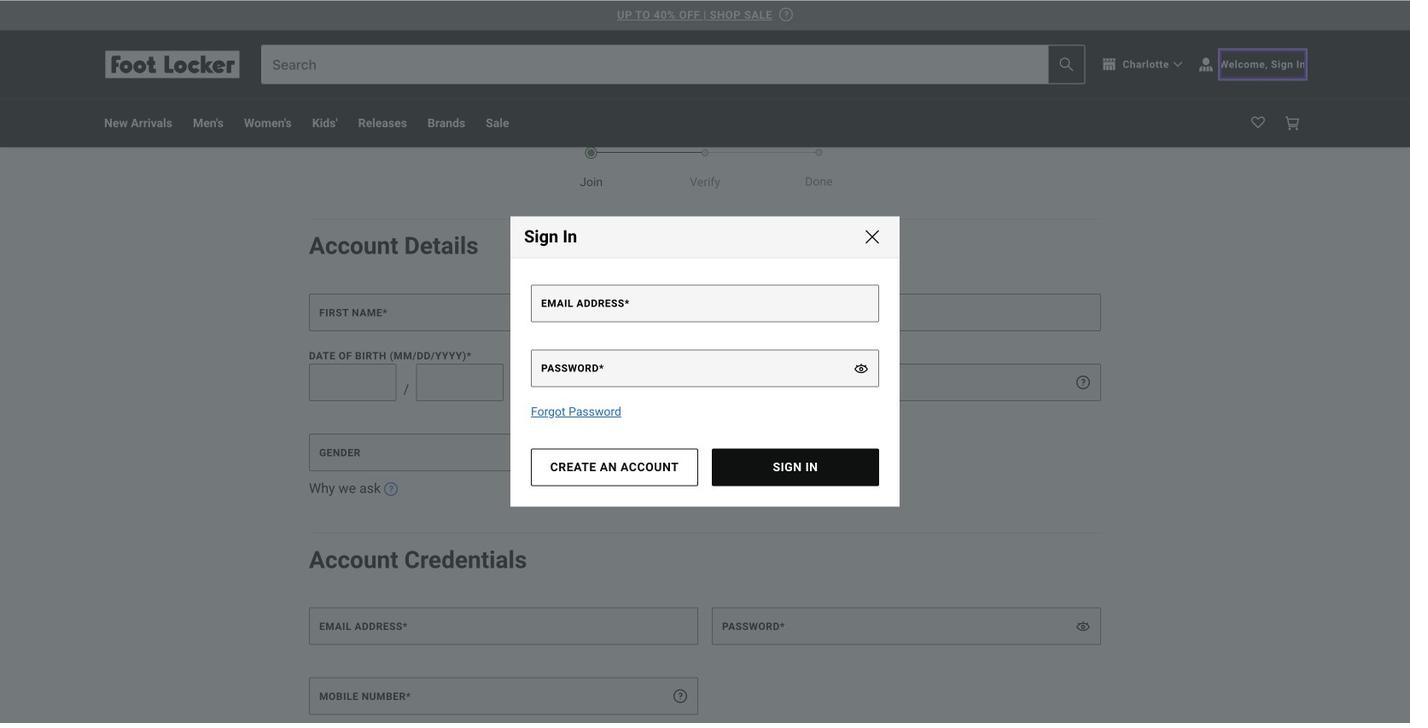 Task type: vqa. For each thing, say whether or not it's contained in the screenshot.
the bottom More Information icon
yes



Task type: locate. For each thing, give the bounding box(es) containing it.
0 horizontal spatial show password image
[[855, 362, 868, 375]]

1 vertical spatial show password image
[[1076, 619, 1090, 633]]

None text field
[[712, 294, 1101, 331], [523, 364, 698, 401], [712, 364, 1101, 401], [712, 294, 1101, 331], [523, 364, 698, 401], [712, 364, 1101, 401]]

more information image
[[674, 689, 687, 703]]

Search search field
[[262, 46, 1085, 83]]

None text field
[[309, 294, 698, 331], [309, 364, 397, 401], [416, 364, 504, 401], [309, 294, 698, 331], [309, 364, 397, 401], [416, 364, 504, 401]]

None search field
[[261, 45, 1085, 84]]

foot locker logo links to the home page image
[[104, 51, 241, 78]]

0 horizontal spatial more information image
[[384, 482, 398, 496]]

show password image
[[855, 362, 868, 375], [1076, 619, 1090, 633]]

primary element
[[90, 99, 1320, 147]]

None telephone field
[[309, 678, 698, 715]]

None email field
[[531, 285, 879, 322], [309, 608, 698, 645], [531, 285, 879, 322], [309, 608, 698, 645]]

1 horizontal spatial show password image
[[1076, 619, 1090, 633]]

more information about up to 40% off | shop sale promotion image
[[779, 8, 793, 22]]

toolbar
[[104, 99, 946, 147]]

close sign in image
[[866, 230, 879, 244]]

dialog
[[510, 216, 900, 507]]

None password field
[[531, 350, 879, 387], [712, 608, 1101, 645], [531, 350, 879, 387], [712, 608, 1101, 645]]

cart: 0 items image
[[1286, 117, 1299, 130]]

more information image
[[674, 376, 687, 389], [1076, 376, 1090, 389], [384, 482, 398, 496]]

required element
[[383, 307, 388, 319], [794, 377, 799, 389], [403, 621, 408, 633], [780, 621, 785, 633], [406, 691, 411, 703]]



Task type: describe. For each thing, give the bounding box(es) containing it.
0 vertical spatial show password image
[[855, 362, 868, 375]]

1 horizontal spatial more information image
[[674, 376, 687, 389]]

my favorites image
[[1251, 117, 1265, 130]]

search submit image
[[1060, 58, 1073, 71]]

2 horizontal spatial more information image
[[1076, 376, 1090, 389]]



